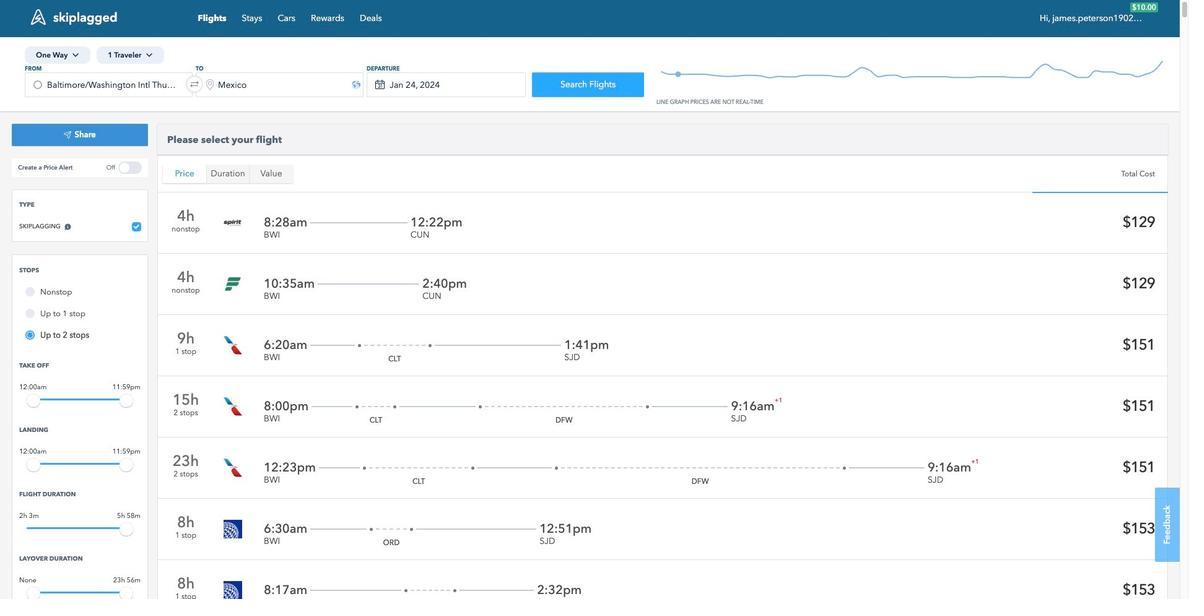 Task type: vqa. For each thing, say whether or not it's contained in the screenshot.
return text box
no



Task type: describe. For each thing, give the bounding box(es) containing it.
x small image
[[64, 131, 72, 139]]

swap image
[[190, 80, 199, 89]]



Task type: locate. For each thing, give the bounding box(es) containing it.
None text field
[[25, 72, 193, 97]]

Depart text field
[[367, 72, 526, 97]]

skiplagged logo image
[[31, 9, 46, 25]]

globe image
[[352, 81, 361, 89]]

None text field
[[196, 72, 364, 97]]



